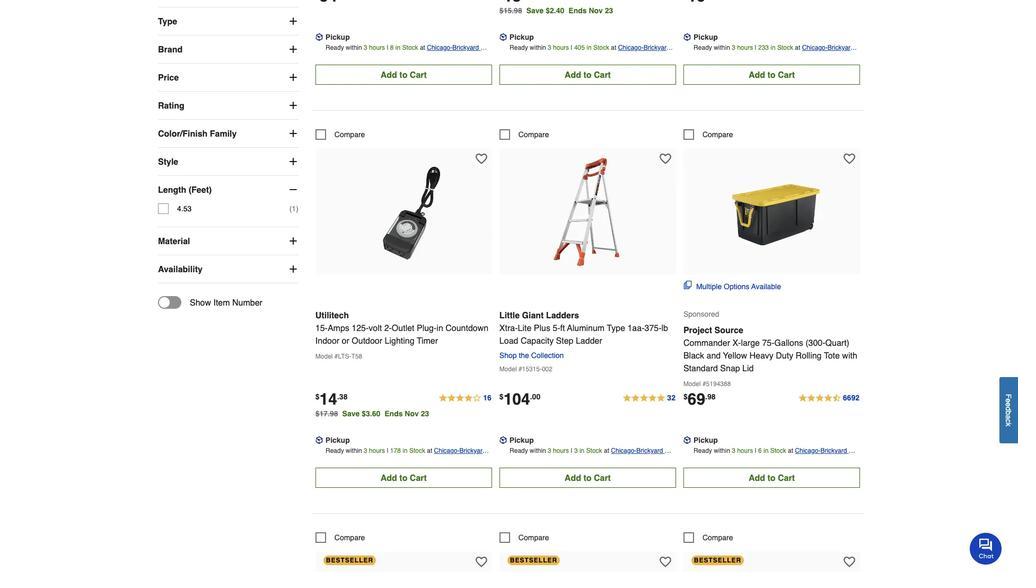 Task type: locate. For each thing, give the bounding box(es) containing it.
at inside ready within 3 hours | 178 in stock at chicago-brickyard lowe's
[[427, 448, 432, 455]]

model down shop
[[500, 366, 517, 374]]

0 vertical spatial ends
[[569, 7, 587, 15]]

bestseller down 50146296 element
[[694, 558, 742, 565]]

compare for 5013943287 element
[[703, 131, 733, 139]]

chicago- inside ready within 3 hours | 405 in stock at chicago-brickyard lowe's
[[618, 44, 644, 52]]

ready inside ready within 3 hours | 178 in stock at chicago-brickyard lowe's
[[326, 448, 344, 455]]

pickup image for ready within 3 hours | 6 in stock at chicago-brickyard lowe's
[[684, 437, 691, 445]]

nov right $2.40
[[589, 7, 603, 15]]

2 bestseller from the left
[[510, 558, 558, 565]]

add to cart down the ready within 3 hours | 3 in stock at chicago-brickyard lowe's
[[565, 474, 611, 483]]

1 horizontal spatial pickup image
[[684, 34, 691, 41]]

pickup image
[[684, 34, 691, 41], [500, 437, 507, 445]]

step
[[556, 336, 574, 346]]

ladder
[[576, 336, 602, 346]]

1 horizontal spatial 23
[[605, 7, 613, 15]]

pickup
[[326, 33, 350, 42], [510, 33, 534, 42], [694, 33, 718, 42], [326, 437, 350, 445], [510, 437, 534, 445], [694, 437, 718, 445]]

2 $ from the left
[[500, 393, 504, 401]]

add down 'ready within 3 hours | 6 in stock at chicago-brickyard lowe's'
[[749, 474, 765, 483]]

within inside the ready within 3 hours | 3 in stock at chicago-brickyard lowe's
[[530, 448, 546, 455]]

collection
[[531, 352, 564, 360]]

in for ready within 3 hours | 405 in stock at chicago-brickyard lowe's
[[587, 44, 592, 52]]

2 horizontal spatial $
[[684, 393, 688, 401]]

3 inside ready within 3 hours | 178 in stock at chicago-brickyard lowe's
[[364, 448, 367, 455]]

multiple options available
[[696, 283, 781, 291]]

| inside ready within 3 hours | 405 in stock at chicago-brickyard lowe's
[[571, 44, 573, 52]]

4 plus image from the top
[[288, 157, 299, 167]]

outdoor
[[352, 336, 382, 346]]

ends
[[569, 7, 587, 15], [385, 410, 403, 419]]

within inside ready within 3 hours | 233 in stock at chicago-brickyard lowe's
[[714, 44, 730, 52]]

compare inside 5013596545 element
[[335, 534, 365, 543]]

save
[[527, 7, 544, 15], [342, 410, 360, 419]]

2 horizontal spatial #
[[703, 381, 706, 388]]

3
[[364, 44, 367, 52], [548, 44, 551, 52], [732, 44, 736, 52], [364, 448, 367, 455], [548, 448, 551, 455], [574, 448, 578, 455], [732, 448, 736, 455]]

to for add to cart button below ready within 3 hours | 233 in stock at chicago-brickyard lowe's
[[768, 70, 776, 80]]

3551290 element
[[500, 533, 549, 544]]

in for ready within 3 hours | 3 in stock at chicago-brickyard lowe's
[[580, 448, 585, 455]]

plus image
[[288, 44, 299, 55], [288, 72, 299, 83], [288, 129, 299, 139], [288, 157, 299, 167], [288, 236, 299, 247]]

model # 15315-002
[[500, 366, 553, 374]]

23 up ready within 3 hours | 405 in stock at chicago-brickyard lowe's
[[605, 7, 613, 15]]

23 for $15.98 save $2.40 ends nov 23
[[605, 7, 613, 15]]

0 vertical spatial #
[[335, 353, 338, 361]]

hours inside ready within 3 hours | 178 in stock at chicago-brickyard lowe's
[[369, 448, 385, 455]]

405
[[574, 44, 585, 52]]

compare inside 5013943287 element
[[703, 131, 733, 139]]

project source commander x-large 75-gallons (300-quart) black and yellow heavy duty rolling tote with standard snap lid image
[[714, 154, 830, 271]]

lowe's for 8
[[427, 55, 447, 62]]

1 $ from the left
[[315, 393, 320, 401]]

0 horizontal spatial #
[[335, 353, 338, 361]]

chicago-brickyard lowe's button for ready within 3 hours | 405 in stock at chicago-brickyard lowe's
[[618, 43, 676, 62]]

0 horizontal spatial ends
[[385, 410, 403, 419]]

plus image inside availability 'button'
[[288, 264, 299, 275]]

3 for ready within 3 hours | 3 in stock at chicago-brickyard lowe's
[[548, 448, 551, 455]]

chicago- for ready within 3 hours | 6 in stock at chicago-brickyard lowe's
[[795, 448, 821, 455]]

brand
[[158, 45, 183, 54]]

chicago-brickyard lowe's button for ready within 3 hours | 3 in stock at chicago-brickyard lowe's
[[611, 446, 676, 466]]

add down the ready within 3 hours | 3 in stock at chicago-brickyard lowe's
[[565, 474, 581, 483]]

shop the collection link
[[500, 352, 568, 360]]

show item number
[[190, 298, 263, 308]]

6
[[758, 448, 762, 455]]

nov
[[589, 7, 603, 15], [405, 410, 419, 419]]

save for save $3.60
[[342, 410, 360, 419]]

model down the indoor at bottom
[[315, 353, 333, 361]]

hours for 405
[[553, 44, 569, 52]]

ready within 3 hours | 3 in stock at chicago-brickyard lowe's
[[510, 448, 665, 466]]

commander
[[684, 338, 730, 348]]

compare for 5014300771 element at the top left of the page
[[335, 131, 365, 139]]

3 inside ready within 3 hours | 405 in stock at chicago-brickyard lowe's
[[548, 44, 551, 52]]

0 horizontal spatial 23
[[421, 410, 429, 419]]

0 horizontal spatial save
[[342, 410, 360, 419]]

ready inside ready within 3 hours | 233 in stock at chicago-brickyard lowe's
[[694, 44, 712, 52]]

1 horizontal spatial nov
[[589, 7, 603, 15]]

compare inside 5014114195 element
[[519, 131, 549, 139]]

in inside ready within 3 hours | 8 in stock at chicago-brickyard lowe's
[[396, 44, 401, 52]]

$ right 16 on the bottom of page
[[500, 393, 504, 401]]

utilitech
[[315, 311, 349, 321]]

bestseller down 5013596545 element
[[326, 558, 373, 565]]

3 inside ready within 3 hours | 233 in stock at chicago-brickyard lowe's
[[732, 44, 736, 52]]

| inside 'ready within 3 hours | 6 in stock at chicago-brickyard lowe's'
[[755, 448, 757, 455]]

pickup image for ready within 3 hours | 405 in stock at chicago-brickyard lowe's
[[500, 34, 507, 41]]

was price $17.98 element
[[315, 407, 342, 419]]

3 plus image from the top
[[288, 264, 299, 275]]

chicago-
[[427, 44, 453, 52], [618, 44, 644, 52], [802, 44, 828, 52], [434, 448, 460, 455], [611, 448, 637, 455], [795, 448, 821, 455]]

hours inside the ready within 3 hours | 3 in stock at chicago-brickyard lowe's
[[553, 448, 569, 455]]

chicago-brickyard lowe's button for ready within 3 hours | 178 in stock at chicago-brickyard lowe's
[[434, 446, 492, 466]]

add down 405
[[565, 70, 581, 80]]

0 horizontal spatial $
[[315, 393, 320, 401]]

e
[[1005, 399, 1013, 403], [1005, 403, 1013, 407]]

brickyard inside 'ready within 3 hours | 6 in stock at chicago-brickyard lowe's'
[[821, 448, 847, 455]]

0 horizontal spatial bestseller
[[326, 558, 373, 565]]

1 bestseller from the left
[[326, 558, 373, 565]]

in inside ready within 3 hours | 178 in stock at chicago-brickyard lowe's
[[403, 448, 408, 455]]

within for ready within 3 hours | 8 in stock at chicago-brickyard lowe's
[[346, 44, 362, 52]]

3 plus image from the top
[[288, 129, 299, 139]]

color/finish
[[158, 129, 208, 139]]

2 horizontal spatial model
[[684, 381, 701, 388]]

stock inside 'ready within 3 hours | 6 in stock at chicago-brickyard lowe's'
[[770, 448, 786, 455]]

in inside ready within 3 hours | 405 in stock at chicago-brickyard lowe's
[[587, 44, 592, 52]]

plus image inside the rating button
[[288, 101, 299, 111]]

stock for 233
[[778, 44, 793, 52]]

within for ready within 3 hours | 6 in stock at chicago-brickyard lowe's
[[714, 448, 730, 455]]

at inside ready within 3 hours | 8 in stock at chicago-brickyard lowe's
[[420, 44, 425, 52]]

0 vertical spatial save
[[527, 7, 544, 15]]

3 bestseller from the left
[[694, 558, 742, 565]]

to for add to cart button below the ready within 3 hours | 3 in stock at chicago-brickyard lowe's
[[584, 474, 592, 483]]

lowe's inside 'ready within 3 hours | 6 in stock at chicago-brickyard lowe's'
[[795, 458, 815, 466]]

in inside 'ready within 3 hours | 6 in stock at chicago-brickyard lowe's'
[[764, 448, 769, 455]]

at inside 'ready within 3 hours | 6 in stock at chicago-brickyard lowe's'
[[788, 448, 793, 455]]

1 horizontal spatial type
[[607, 323, 625, 333]]

0 horizontal spatial model
[[315, 353, 333, 361]]

add to cart button down 'ready within 3 hours | 6 in stock at chicago-brickyard lowe's'
[[684, 468, 860, 489]]

ready for ready within 3 hours | 178 in stock at chicago-brickyard lowe's
[[326, 448, 344, 455]]

pickup for ready within 3 hours | 3 in stock at chicago-brickyard lowe's
[[510, 437, 534, 445]]

ends nov 23 element right $3.60
[[385, 410, 433, 419]]

length
[[158, 185, 186, 195]]

little
[[500, 311, 520, 321]]

in inside ready within 3 hours | 233 in stock at chicago-brickyard lowe's
[[771, 44, 776, 52]]

to down ready within 3 hours | 178 in stock at chicago-brickyard lowe's
[[400, 474, 408, 483]]

save left $2.40
[[527, 7, 544, 15]]

add to cart
[[381, 70, 427, 80], [565, 70, 611, 80], [749, 70, 795, 80], [381, 474, 427, 483], [565, 474, 611, 483], [749, 474, 795, 483]]

actual price $104.00 element
[[500, 391, 541, 409]]

x-
[[733, 338, 741, 348]]

1 vertical spatial 23
[[421, 410, 429, 419]]

at for 3
[[604, 448, 609, 455]]

75-
[[762, 338, 775, 348]]

pickup for ready within 3 hours | 233 in stock at chicago-brickyard lowe's
[[694, 33, 718, 42]]

standard
[[684, 364, 718, 374]]

# down the
[[519, 366, 522, 374]]

2 vertical spatial plus image
[[288, 264, 299, 275]]

ready inside ready within 3 hours | 8 in stock at chicago-brickyard lowe's
[[326, 44, 344, 52]]

ends right $2.40
[[569, 7, 587, 15]]

in for ready within 3 hours | 178 in stock at chicago-brickyard lowe's
[[403, 448, 408, 455]]

# for 5194388
[[703, 381, 706, 388]]

1 horizontal spatial #
[[519, 366, 522, 374]]

lowe's inside ready within 3 hours | 405 in stock at chicago-brickyard lowe's
[[618, 55, 638, 62]]

in inside utilitech 15-amps 125-volt 2-outlet plug-in countdown indoor or outdoor lighting timer
[[437, 323, 443, 333]]

plus image
[[288, 16, 299, 27], [288, 101, 299, 111], [288, 264, 299, 275]]

to down the ready within 3 hours | 3 in stock at chicago-brickyard lowe's
[[584, 474, 592, 483]]

hours inside 'ready within 3 hours | 6 in stock at chicago-brickyard lowe's'
[[737, 448, 753, 455]]

within inside ready within 3 hours | 178 in stock at chicago-brickyard lowe's
[[346, 448, 362, 455]]

plus image inside price "button"
[[288, 72, 299, 83]]

pickup for ready within 3 hours | 178 in stock at chicago-brickyard lowe's
[[326, 437, 350, 445]]

1 plus image from the top
[[288, 44, 299, 55]]

chicago- for ready within 3 hours | 3 in stock at chicago-brickyard lowe's
[[611, 448, 637, 455]]

1 horizontal spatial $
[[500, 393, 504, 401]]

$ inside $ 104 .00
[[500, 393, 504, 401]]

0 vertical spatial ends nov 23 element
[[569, 7, 618, 15]]

0 horizontal spatial nov
[[405, 410, 419, 419]]

pickup image for ready within 3 hours | 178 in stock at chicago-brickyard lowe's
[[315, 437, 323, 445]]

| inside ready within 3 hours | 8 in stock at chicago-brickyard lowe's
[[387, 44, 389, 52]]

1 horizontal spatial ends
[[569, 7, 587, 15]]

in
[[396, 44, 401, 52], [587, 44, 592, 52], [771, 44, 776, 52], [437, 323, 443, 333], [403, 448, 408, 455], [580, 448, 585, 455], [764, 448, 769, 455]]

duty
[[776, 351, 794, 361]]

1 vertical spatial nov
[[405, 410, 419, 419]]

plus image for rating
[[288, 101, 299, 111]]

cart down ready within 3 hours | 233 in stock at chicago-brickyard lowe's
[[778, 70, 795, 80]]

2 vertical spatial model
[[684, 381, 701, 388]]

0 vertical spatial pickup image
[[684, 34, 691, 41]]

at inside ready within 3 hours | 405 in stock at chicago-brickyard lowe's
[[611, 44, 616, 52]]

chicago- for ready within 3 hours | 233 in stock at chicago-brickyard lowe's
[[802, 44, 828, 52]]

amps
[[328, 323, 349, 333]]

stock inside ready within 3 hours | 405 in stock at chicago-brickyard lowe's
[[593, 44, 609, 52]]

stock for 405
[[593, 44, 609, 52]]

to down ready within 3 hours | 405 in stock at chicago-brickyard lowe's
[[584, 70, 592, 80]]

ends for $2.40
[[569, 7, 587, 15]]

model up 69
[[684, 381, 701, 388]]

add to cart down ready within 3 hours | 405 in stock at chicago-brickyard lowe's
[[565, 70, 611, 80]]

the
[[519, 352, 529, 360]]

# up .98
[[703, 381, 706, 388]]

3 inside 'ready within 3 hours | 6 in stock at chicago-brickyard lowe's'
[[732, 448, 736, 455]]

brickyard inside ready within 3 hours | 178 in stock at chicago-brickyard lowe's
[[460, 448, 486, 455]]

chicago-brickyard lowe's button for ready within 3 hours | 233 in stock at chicago-brickyard lowe's
[[802, 43, 860, 62]]

type up "brand"
[[158, 16, 177, 26]]

16 button
[[438, 393, 492, 405]]

shop
[[500, 352, 517, 360]]

within for ready within 3 hours | 3 in stock at chicago-brickyard lowe's
[[530, 448, 546, 455]]

0 horizontal spatial ends nov 23 element
[[385, 410, 433, 419]]

$ 14 .38
[[315, 391, 348, 409]]

e up b
[[1005, 403, 1013, 407]]

| inside ready within 3 hours | 233 in stock at chicago-brickyard lowe's
[[755, 44, 757, 52]]

type left 1aa-
[[607, 323, 625, 333]]

at inside the ready within 3 hours | 3 in stock at chicago-brickyard lowe's
[[604, 448, 609, 455]]

1 vertical spatial pickup image
[[500, 437, 507, 445]]

chicago-brickyard lowe's button for ready within 3 hours | 8 in stock at chicago-brickyard lowe's
[[427, 43, 492, 62]]

# down the indoor at bottom
[[335, 353, 338, 361]]

$ inside $ 69 .98
[[684, 393, 688, 401]]

add down 178
[[381, 474, 397, 483]]

number
[[232, 298, 263, 308]]

within inside ready within 3 hours | 8 in stock at chicago-brickyard lowe's
[[346, 44, 362, 52]]

plus image inside material 'button'
[[288, 236, 299, 247]]

item
[[213, 298, 230, 308]]

to down 'ready within 3 hours | 6 in stock at chicago-brickyard lowe's'
[[768, 474, 776, 483]]

5 plus image from the top
[[288, 236, 299, 247]]

cart down ready within 3 hours | 178 in stock at chicago-brickyard lowe's
[[410, 474, 427, 483]]

1 vertical spatial ends nov 23 element
[[385, 410, 433, 419]]

hours for 178
[[369, 448, 385, 455]]

$ up the was price $17.98 element
[[315, 393, 320, 401]]

project
[[684, 326, 712, 335]]

brickyard inside the ready within 3 hours | 3 in stock at chicago-brickyard lowe's
[[637, 448, 663, 455]]

nov right $3.60
[[405, 410, 419, 419]]

23
[[605, 7, 613, 15], [421, 410, 429, 419]]

ends nov 23 element
[[569, 7, 618, 15], [385, 410, 433, 419]]

save down '.38'
[[342, 410, 360, 419]]

c
[[1005, 420, 1013, 423]]

0 horizontal spatial heart outline image
[[660, 153, 671, 165]]

chicago- inside the ready within 3 hours | 3 in stock at chicago-brickyard lowe's
[[611, 448, 637, 455]]

| for 3
[[571, 448, 573, 455]]

available
[[751, 283, 781, 291]]

$ inside $ 14 .38
[[315, 393, 320, 401]]

chicago- inside 'ready within 3 hours | 6 in stock at chicago-brickyard lowe's'
[[795, 448, 821, 455]]

0 horizontal spatial type
[[158, 16, 177, 26]]

0 horizontal spatial pickup image
[[500, 437, 507, 445]]

ready for ready within 3 hours | 3 in stock at chicago-brickyard lowe's
[[510, 448, 528, 455]]

ends right $3.60
[[385, 410, 403, 419]]

add to cart button
[[315, 65, 492, 85], [500, 65, 676, 85], [684, 65, 860, 85], [315, 468, 492, 489], [500, 468, 676, 489], [684, 468, 860, 489]]

1 horizontal spatial heart outline image
[[844, 557, 855, 569]]

to down ready within 3 hours | 233 in stock at chicago-brickyard lowe's
[[768, 70, 776, 80]]

32
[[667, 394, 676, 403]]

ready within 3 hours | 178 in stock at chicago-brickyard lowe's
[[326, 448, 488, 466]]

lowe's inside the ready within 3 hours | 3 in stock at chicago-brickyard lowe's
[[611, 458, 631, 466]]

1 plus image from the top
[[288, 16, 299, 27]]

heart outline image
[[660, 153, 671, 165], [844, 557, 855, 569]]

1 vertical spatial ends
[[385, 410, 403, 419]]

at for 233
[[795, 44, 801, 52]]

at inside ready within 3 hours | 233 in stock at chicago-brickyard lowe's
[[795, 44, 801, 52]]

options
[[724, 283, 750, 291]]

0 vertical spatial 23
[[605, 7, 613, 15]]

load
[[500, 336, 518, 346]]

2 vertical spatial #
[[703, 381, 706, 388]]

compare
[[335, 131, 365, 139], [519, 131, 549, 139], [703, 131, 733, 139], [335, 534, 365, 543], [519, 534, 549, 543], [703, 534, 733, 543]]

1 vertical spatial model
[[500, 366, 517, 374]]

2 horizontal spatial bestseller
[[694, 558, 742, 565]]

$17.98
[[315, 410, 338, 419]]

style button
[[158, 148, 299, 176]]

3 for ready within 3 hours | 405 in stock at chicago-brickyard lowe's
[[548, 44, 551, 52]]

.00
[[530, 393, 541, 401]]

plus image inside color/finish family button
[[288, 129, 299, 139]]

was price $15.98 element
[[500, 4, 527, 15]]

compare inside 5014300771 element
[[335, 131, 365, 139]]

hours inside ready within 3 hours | 8 in stock at chicago-brickyard lowe's
[[369, 44, 385, 52]]

stock for 6
[[770, 448, 786, 455]]

3 for ready within 3 hours | 6 in stock at chicago-brickyard lowe's
[[732, 448, 736, 455]]

in inside the ready within 3 hours | 3 in stock at chicago-brickyard lowe's
[[580, 448, 585, 455]]

compare inside the 3551290 'element'
[[519, 534, 549, 543]]

add for add to cart button below the ready within 3 hours | 3 in stock at chicago-brickyard lowe's
[[565, 474, 581, 483]]

availability
[[158, 265, 203, 274]]

ready inside the ready within 3 hours | 3 in stock at chicago-brickyard lowe's
[[510, 448, 528, 455]]

23 for $17.98 save $3.60 ends nov 23
[[421, 410, 429, 419]]

5-
[[553, 323, 560, 333]]

# for 15315-002
[[519, 366, 522, 374]]

chicago- inside ready within 3 hours | 8 in stock at chicago-brickyard lowe's
[[427, 44, 453, 52]]

at for 405
[[611, 44, 616, 52]]

2 plus image from the top
[[288, 72, 299, 83]]

plus image for availability
[[288, 264, 299, 275]]

brickyard inside ready within 3 hours | 8 in stock at chicago-brickyard lowe's
[[453, 44, 479, 52]]

$ right 32
[[684, 393, 688, 401]]

stock inside ready within 3 hours | 8 in stock at chicago-brickyard lowe's
[[402, 44, 418, 52]]

model # 5194388
[[684, 381, 731, 388]]

69
[[688, 391, 705, 409]]

| inside the ready within 3 hours | 3 in stock at chicago-brickyard lowe's
[[571, 448, 573, 455]]

1
[[292, 205, 296, 213]]

0 vertical spatial nov
[[589, 7, 603, 15]]

type button
[[158, 8, 299, 35]]

bestseller down the 3551290 'element'
[[510, 558, 558, 565]]

within inside ready within 3 hours | 405 in stock at chicago-brickyard lowe's
[[530, 44, 546, 52]]

0 vertical spatial type
[[158, 16, 177, 26]]

multiple options available link
[[684, 281, 781, 292]]

1 vertical spatial plus image
[[288, 101, 299, 111]]

stock inside ready within 3 hours | 233 in stock at chicago-brickyard lowe's
[[778, 44, 793, 52]]

1 vertical spatial type
[[607, 323, 625, 333]]

lowe's for 6
[[795, 458, 815, 466]]

bestseller
[[326, 558, 373, 565], [510, 558, 558, 565], [694, 558, 742, 565]]

in for ready within 3 hours | 6 in stock at chicago-brickyard lowe's
[[764, 448, 769, 455]]

plus image inside type button
[[288, 16, 299, 27]]

3 inside ready within 3 hours | 8 in stock at chicago-brickyard lowe's
[[364, 44, 367, 52]]

3 for ready within 3 hours | 8 in stock at chicago-brickyard lowe's
[[364, 44, 367, 52]]

brickyard for ready within 3 hours | 3 in stock at chicago-brickyard lowe's
[[637, 448, 663, 455]]

1 e from the top
[[1005, 399, 1013, 403]]

within
[[346, 44, 362, 52], [530, 44, 546, 52], [714, 44, 730, 52], [346, 448, 362, 455], [530, 448, 546, 455], [714, 448, 730, 455]]

plus image inside brand button
[[288, 44, 299, 55]]

ready for ready within 3 hours | 233 in stock at chicago-brickyard lowe's
[[694, 44, 712, 52]]

heart outline image
[[476, 153, 487, 165], [844, 153, 855, 165], [476, 557, 487, 569], [660, 557, 671, 569]]

plus image for price
[[288, 72, 299, 83]]

0 vertical spatial plus image
[[288, 16, 299, 27]]

5014114195 element
[[500, 130, 549, 140]]

ready for ready within 3 hours | 6 in stock at chicago-brickyard lowe's
[[694, 448, 712, 455]]

stock inside ready within 3 hours | 178 in stock at chicago-brickyard lowe's
[[409, 448, 425, 455]]

lowe's inside ready within 3 hours | 8 in stock at chicago-brickyard lowe's
[[427, 55, 447, 62]]

lowe's inside ready within 3 hours | 233 in stock at chicago-brickyard lowe's
[[802, 55, 822, 62]]

actual price $69.98 element
[[684, 391, 716, 409]]

# for lts-t58
[[335, 353, 338, 361]]

brickyard inside ready within 3 hours | 233 in stock at chicago-brickyard lowe's
[[828, 44, 854, 52]]

$3.60
[[362, 410, 380, 419]]

1 horizontal spatial model
[[500, 366, 517, 374]]

$ for 14
[[315, 393, 320, 401]]

pickup image for ready within 3 hours | 233 in stock at chicago-brickyard lowe's
[[684, 34, 691, 41]]

| inside ready within 3 hours | 178 in stock at chicago-brickyard lowe's
[[387, 448, 389, 455]]

cart
[[410, 70, 427, 80], [594, 70, 611, 80], [778, 70, 795, 80], [410, 474, 427, 483], [594, 474, 611, 483], [778, 474, 795, 483]]

within inside 'ready within 3 hours | 6 in stock at chicago-brickyard lowe's'
[[714, 448, 730, 455]]

1 vertical spatial save
[[342, 410, 360, 419]]

availability button
[[158, 256, 299, 283]]

add down ready within 3 hours | 8 in stock at chicago-brickyard lowe's
[[381, 70, 397, 80]]

2 plus image from the top
[[288, 101, 299, 111]]

0 vertical spatial model
[[315, 353, 333, 361]]

5 stars image
[[622, 393, 676, 405]]

rating button
[[158, 92, 299, 120]]

stock inside the ready within 3 hours | 3 in stock at chicago-brickyard lowe's
[[586, 448, 602, 455]]

to down ready within 3 hours | 8 in stock at chicago-brickyard lowe's
[[400, 70, 408, 80]]

ready inside 'ready within 3 hours | 6 in stock at chicago-brickyard lowe's'
[[694, 448, 712, 455]]

1 horizontal spatial save
[[527, 7, 544, 15]]

compare inside 50146296 element
[[703, 534, 733, 543]]

ends nov 23 element right $2.40
[[569, 7, 618, 15]]

plus
[[534, 323, 550, 333]]

hours inside ready within 3 hours | 405 in stock at chicago-brickyard lowe's
[[553, 44, 569, 52]]

1 horizontal spatial ends nov 23 element
[[569, 7, 618, 15]]

23 up ready within 3 hours | 178 in stock at chicago-brickyard lowe's
[[421, 410, 429, 419]]

|
[[387, 44, 389, 52], [571, 44, 573, 52], [755, 44, 757, 52], [387, 448, 389, 455], [571, 448, 573, 455], [755, 448, 757, 455]]

heavy
[[750, 351, 774, 361]]

3 $ from the left
[[684, 393, 688, 401]]

3 for ready within 3 hours | 233 in stock at chicago-brickyard lowe's
[[732, 44, 736, 52]]

f e e d b a c k
[[1005, 394, 1013, 427]]

chicago- inside ready within 3 hours | 233 in stock at chicago-brickyard lowe's
[[802, 44, 828, 52]]

hours for 233
[[737, 44, 753, 52]]

chicago- for ready within 3 hours | 178 in stock at chicago-brickyard lowe's
[[434, 448, 460, 455]]

brickyard inside ready within 3 hours | 405 in stock at chicago-brickyard lowe's
[[644, 44, 670, 52]]

1 vertical spatial #
[[519, 366, 522, 374]]

1 horizontal spatial bestseller
[[510, 558, 558, 565]]

add down 233
[[749, 70, 765, 80]]

e up d on the bottom of the page
[[1005, 399, 1013, 403]]

add for add to cart button below ready within 3 hours | 178 in stock at chicago-brickyard lowe's
[[381, 474, 397, 483]]

chicago- inside ready within 3 hours | 178 in stock at chicago-brickyard lowe's
[[434, 448, 460, 455]]

to for add to cart button below ready within 3 hours | 405 in stock at chicago-brickyard lowe's
[[584, 70, 592, 80]]

plus image inside style button
[[288, 157, 299, 167]]

hours inside ready within 3 hours | 233 in stock at chicago-brickyard lowe's
[[737, 44, 753, 52]]

pickup image
[[315, 34, 323, 41], [500, 34, 507, 41], [315, 437, 323, 445], [684, 437, 691, 445]]

ready inside ready within 3 hours | 405 in stock at chicago-brickyard lowe's
[[510, 44, 528, 52]]

to
[[400, 70, 408, 80], [584, 70, 592, 80], [768, 70, 776, 80], [400, 474, 408, 483], [584, 474, 592, 483], [768, 474, 776, 483]]

pickup image for ready within 3 hours | 3 in stock at chicago-brickyard lowe's
[[500, 437, 507, 445]]

cart down ready within 3 hours | 405 in stock at chicago-brickyard lowe's
[[594, 70, 611, 80]]

pickup for ready within 3 hours | 6 in stock at chicago-brickyard lowe's
[[694, 437, 718, 445]]

stock for 8
[[402, 44, 418, 52]]

type
[[158, 16, 177, 26], [607, 323, 625, 333]]

color/finish family button
[[158, 120, 299, 148]]

timer
[[417, 336, 438, 346]]

lowe's inside ready within 3 hours | 178 in stock at chicago-brickyard lowe's
[[434, 458, 454, 466]]



Task type: describe. For each thing, give the bounding box(es) containing it.
plus image for style
[[288, 157, 299, 167]]

price
[[158, 73, 179, 82]]

)
[[296, 205, 299, 213]]

lighting
[[385, 336, 415, 346]]

utilitech 15-amps 125-volt 2-outlet plug-in countdown indoor or outdoor lighting timer
[[315, 311, 489, 346]]

$ for 104
[[500, 393, 504, 401]]

type inside 'little giant ladders xtra-lite plus 5-ft aluminum type 1aa-375-lb load capacity step ladder'
[[607, 323, 625, 333]]

source
[[715, 326, 744, 335]]

volt
[[369, 323, 382, 333]]

.98
[[705, 393, 716, 401]]

save for save $2.40
[[527, 7, 544, 15]]

lite
[[518, 323, 532, 333]]

savings save $2.40 element
[[527, 7, 618, 15]]

.38
[[337, 393, 348, 401]]

ready for ready within 3 hours | 8 in stock at chicago-brickyard lowe's
[[326, 44, 344, 52]]

$15.98 save $2.40 ends nov 23
[[500, 7, 613, 15]]

$ 104 .00
[[500, 391, 541, 409]]

and
[[707, 351, 721, 361]]

material
[[158, 237, 190, 246]]

2-
[[384, 323, 392, 333]]

snap
[[720, 364, 740, 374]]

lid
[[743, 364, 754, 374]]

14
[[320, 391, 337, 409]]

in for ready within 3 hours | 233 in stock at chicago-brickyard lowe's
[[771, 44, 776, 52]]

ladders
[[546, 311, 579, 321]]

002
[[542, 366, 553, 374]]

32 button
[[622, 393, 676, 405]]

$2.40
[[546, 7, 564, 15]]

model for model # 5194388
[[684, 381, 701, 388]]

aluminum
[[567, 323, 605, 333]]

black
[[684, 351, 704, 361]]

ends nov 23 element for $15.98 save $2.40 ends nov 23
[[569, 7, 618, 15]]

| for 8
[[387, 44, 389, 52]]

pickup image for ready within 3 hours | 8 in stock at chicago-brickyard lowe's
[[315, 34, 323, 41]]

minus image
[[288, 185, 299, 195]]

(300-
[[806, 338, 826, 348]]

$17.98 save $3.60 ends nov 23
[[315, 410, 429, 419]]

show
[[190, 298, 211, 308]]

ft
[[560, 323, 565, 333]]

to for add to cart button below ready within 3 hours | 178 in stock at chicago-brickyard lowe's
[[400, 474, 408, 483]]

color/finish family
[[158, 129, 237, 139]]

add for add to cart button below ready within 3 hours | 405 in stock at chicago-brickyard lowe's
[[565, 70, 581, 80]]

d
[[1005, 407, 1013, 411]]

compare for 50146296 element
[[703, 534, 733, 543]]

actual price $14.38 element
[[315, 391, 348, 409]]

1 vertical spatial heart outline image
[[844, 557, 855, 569]]

plus image for brand
[[288, 44, 299, 55]]

add to cart button down the ready within 3 hours | 3 in stock at chicago-brickyard lowe's
[[500, 468, 676, 489]]

compare for 5014114195 element
[[519, 131, 549, 139]]

in for ready within 3 hours | 8 in stock at chicago-brickyard lowe's
[[396, 44, 401, 52]]

little giant ladders xtra-lite plus 5-ft aluminum type 1aa-375-lb load capacity step ladder
[[500, 311, 668, 346]]

within for ready within 3 hours | 233 in stock at chicago-brickyard lowe's
[[714, 44, 730, 52]]

| for 405
[[571, 44, 573, 52]]

length (feet) button
[[158, 176, 299, 204]]

type inside button
[[158, 16, 177, 26]]

chicago-brickyard lowe's button for ready within 3 hours | 6 in stock at chicago-brickyard lowe's
[[795, 446, 860, 466]]

3 for ready within 3 hours | 178 in stock at chicago-brickyard lowe's
[[364, 448, 367, 455]]

5014300771 element
[[315, 130, 365, 140]]

15-
[[315, 323, 328, 333]]

brickyard for ready within 3 hours | 8 in stock at chicago-brickyard lowe's
[[453, 44, 479, 52]]

large
[[741, 338, 760, 348]]

within for ready within 3 hours | 405 in stock at chicago-brickyard lowe's
[[530, 44, 546, 52]]

5013943287 element
[[684, 130, 733, 140]]

178
[[390, 448, 401, 455]]

8
[[390, 44, 394, 52]]

lb
[[662, 323, 668, 333]]

or
[[342, 336, 349, 346]]

ready within 3 hours | 233 in stock at chicago-brickyard lowe's
[[694, 44, 856, 62]]

quart)
[[826, 338, 850, 348]]

add for add to cart button below ready within 3 hours | 8 in stock at chicago-brickyard lowe's
[[381, 70, 397, 80]]

hours for 8
[[369, 44, 385, 52]]

add to cart button down ready within 3 hours | 405 in stock at chicago-brickyard lowe's
[[500, 65, 676, 85]]

t58
[[351, 353, 362, 361]]

tote
[[824, 351, 840, 361]]

$ 69 .98
[[684, 391, 716, 409]]

length (feet)
[[158, 185, 212, 195]]

utilitech 15-amps 125-volt 2-outlet plug-in countdown indoor or outdoor lighting timer image
[[345, 154, 462, 271]]

375-
[[645, 323, 662, 333]]

b
[[1005, 411, 1013, 415]]

4 stars image
[[438, 393, 492, 405]]

cart down ready within 3 hours | 8 in stock at chicago-brickyard lowe's
[[410, 70, 427, 80]]

stock for 178
[[409, 448, 425, 455]]

gallons
[[775, 338, 803, 348]]

plus image for type
[[288, 16, 299, 27]]

indoor
[[315, 336, 340, 346]]

cart down the ready within 3 hours | 3 in stock at chicago-brickyard lowe's
[[594, 474, 611, 483]]

lowe's for 178
[[434, 458, 454, 466]]

chicago- for ready within 3 hours | 8 in stock at chicago-brickyard lowe's
[[427, 44, 453, 52]]

$15.98
[[500, 7, 522, 15]]

chicago- for ready within 3 hours | 405 in stock at chicago-brickyard lowe's
[[618, 44, 644, 52]]

pickup for ready within 3 hours | 8 in stock at chicago-brickyard lowe's
[[326, 33, 350, 42]]

yellow
[[723, 351, 747, 361]]

| for 233
[[755, 44, 757, 52]]

ready within 3 hours | 405 in stock at chicago-brickyard lowe's
[[510, 44, 672, 62]]

50146296 element
[[684, 533, 733, 544]]

nov for $17.98 save $3.60 ends nov 23
[[405, 410, 419, 419]]

add to cart down ready within 3 hours | 233 in stock at chicago-brickyard lowe's
[[749, 70, 795, 80]]

add to cart down ready within 3 hours | 8 in stock at chicago-brickyard lowe's
[[381, 70, 427, 80]]

ends nov 23 element for $17.98 save $3.60 ends nov 23
[[385, 410, 433, 419]]

at for 178
[[427, 448, 432, 455]]

4.53
[[177, 205, 192, 213]]

plus image for color/finish family
[[288, 129, 299, 139]]

at for 6
[[788, 448, 793, 455]]

ready for ready within 3 hours | 405 in stock at chicago-brickyard lowe's
[[510, 44, 528, 52]]

a
[[1005, 415, 1013, 420]]

ready within 3 hours | 8 in stock at chicago-brickyard lowe's
[[326, 44, 481, 62]]

lowe's for 3
[[611, 458, 631, 466]]

to for add to cart button under 'ready within 3 hours | 6 in stock at chicago-brickyard lowe's'
[[768, 474, 776, 483]]

6692 button
[[798, 393, 860, 405]]

within for ready within 3 hours | 178 in stock at chicago-brickyard lowe's
[[346, 448, 362, 455]]

model for model # 15315-002
[[500, 366, 517, 374]]

stock for 3
[[586, 448, 602, 455]]

show item number element
[[158, 297, 263, 309]]

lowe's for 405
[[618, 55, 638, 62]]

add for add to cart button below ready within 3 hours | 233 in stock at chicago-brickyard lowe's
[[749, 70, 765, 80]]

add to cart down ready within 3 hours | 178 in stock at chicago-brickyard lowe's
[[381, 474, 427, 483]]

( 1 )
[[289, 205, 299, 213]]

chat invite button image
[[970, 533, 1002, 565]]

104
[[504, 391, 530, 409]]

ready within 3 hours | 6 in stock at chicago-brickyard lowe's
[[694, 448, 849, 466]]

f e e d b a c k button
[[1000, 378, 1018, 444]]

price button
[[158, 64, 299, 91]]

model for model # lts-t58
[[315, 353, 333, 361]]

233
[[758, 44, 769, 52]]

5194388
[[706, 381, 731, 388]]

2 e from the top
[[1005, 403, 1013, 407]]

(feet)
[[189, 185, 212, 195]]

f
[[1005, 394, 1013, 399]]

style
[[158, 157, 178, 167]]

add to cart button down ready within 3 hours | 8 in stock at chicago-brickyard lowe's
[[315, 65, 492, 85]]

hours for 6
[[737, 448, 753, 455]]

5013596545 element
[[315, 533, 365, 544]]

savings save $3.60 element
[[342, 410, 433, 419]]

compare for 5013596545 element
[[335, 534, 365, 543]]

0 vertical spatial heart outline image
[[660, 153, 671, 165]]

brickyard for ready within 3 hours | 405 in stock at chicago-brickyard lowe's
[[644, 44, 670, 52]]

lowe's for 233
[[802, 55, 822, 62]]

brickyard for ready within 3 hours | 178 in stock at chicago-brickyard lowe's
[[460, 448, 486, 455]]

outlet
[[392, 323, 415, 333]]

little giant ladders xtra-lite plus 5-ft aluminum type 1aa-375-lb load capacity step ladder image
[[530, 154, 646, 271]]

hours for 3
[[553, 448, 569, 455]]

add to cart button down ready within 3 hours | 178 in stock at chicago-brickyard lowe's
[[315, 468, 492, 489]]

plus image for material
[[288, 236, 299, 247]]

pickup for ready within 3 hours | 405 in stock at chicago-brickyard lowe's
[[510, 33, 534, 42]]

countdown
[[446, 323, 489, 333]]

15315-
[[522, 366, 542, 374]]

brickyard for ready within 3 hours | 6 in stock at chicago-brickyard lowe's
[[821, 448, 847, 455]]

at for 8
[[420, 44, 425, 52]]

add to cart down 'ready within 3 hours | 6 in stock at chicago-brickyard lowe's'
[[749, 474, 795, 483]]

sponsored
[[684, 310, 720, 319]]

rating
[[158, 101, 184, 111]]

ends for $3.60
[[385, 410, 403, 419]]

add to cart button down ready within 3 hours | 233 in stock at chicago-brickyard lowe's
[[684, 65, 860, 85]]

nov for $15.98 save $2.40 ends nov 23
[[589, 7, 603, 15]]

4.5 stars image
[[798, 393, 860, 405]]

with
[[842, 351, 858, 361]]

add for add to cart button under 'ready within 3 hours | 6 in stock at chicago-brickyard lowe's'
[[749, 474, 765, 483]]

cart down 'ready within 3 hours | 6 in stock at chicago-brickyard lowe's'
[[778, 474, 795, 483]]

model # lts-t58
[[315, 353, 362, 361]]

brickyard for ready within 3 hours | 233 in stock at chicago-brickyard lowe's
[[828, 44, 854, 52]]

rolling
[[796, 351, 822, 361]]



Task type: vqa. For each thing, say whether or not it's contained in the screenshot.
the Project Source Commander X-large 75-Gallons (300-Quart) Black and Yellow Heavy Duty Rolling Tote with Standard Snap Lid "Image"
yes



